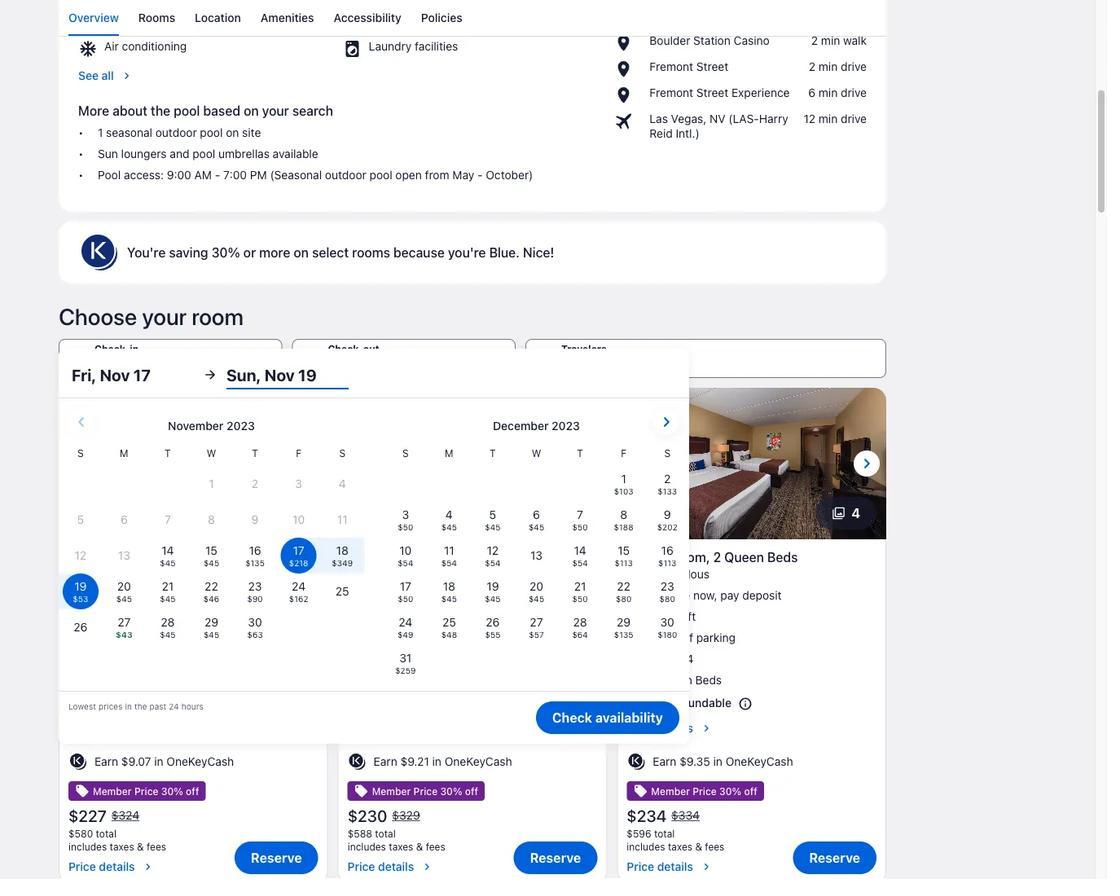Task type: locate. For each thing, give the bounding box(es) containing it.
2 partially refundable from the left
[[627, 696, 732, 710]]

1 taxes from the left
[[110, 841, 134, 853]]

2 show previous image image from the left
[[627, 454, 647, 473]]

pay down deluxe room, 1 king bed 8.9/10 fabulous
[[442, 589, 460, 602]]

2 horizontal spatial free
[[648, 631, 672, 645]]

2 self from the left
[[395, 631, 414, 645]]

fees inside $227 $324 $580 total includes taxes & fees
[[147, 841, 166, 853]]

show previous image image for $227
[[68, 454, 88, 473]]

3 off from the left
[[745, 786, 758, 797]]

1 now, from the left
[[135, 589, 159, 602]]

more
[[259, 245, 290, 260]]

deluxe inside deluxe room, 2 queen beds 8.9/10 fabulous
[[627, 550, 668, 565]]

now, for $234
[[694, 589, 718, 602]]

default theme image
[[68, 752, 88, 772], [348, 752, 367, 772], [627, 752, 647, 772]]

nov inside button
[[100, 365, 130, 384]]

partially refundable
[[68, 696, 173, 710], [627, 696, 732, 710]]

2023 right the december
[[552, 419, 580, 433]]

3 300 sq ft list item from the left
[[627, 610, 877, 624]]

parking
[[138, 631, 177, 645], [417, 631, 457, 645], [697, 631, 736, 645]]

1 2023 from the left
[[227, 419, 255, 433]]

3 default theme image from the left
[[627, 752, 647, 772]]

2 price details from the left
[[348, 860, 414, 874]]

more details button
[[627, 721, 877, 736]]

bed
[[116, 550, 140, 565], [474, 550, 498, 565], [404, 673, 424, 687]]

1 horizontal spatial small image
[[354, 784, 369, 799]]

0 horizontal spatial queen
[[658, 673, 693, 687]]

2 total from the left
[[375, 828, 396, 840]]

1 show previous image image from the left
[[68, 454, 88, 473]]

0 horizontal spatial 300 sq ft
[[90, 610, 138, 623]]

lowest prices in the past 24 hours check availability
[[68, 702, 663, 726]]

1 horizontal spatial price details button
[[348, 853, 446, 875]]

3 member price 30% off from the left
[[652, 786, 758, 797]]

w for december
[[532, 447, 541, 459]]

taxes down $324 button
[[110, 841, 134, 853]]

nice!
[[523, 245, 555, 260]]

sun loungers and pool umbrellas available list item
[[78, 147, 594, 161]]

pay for $227
[[162, 589, 181, 602]]

member price 30% off
[[93, 786, 199, 797], [372, 786, 479, 797], [652, 786, 758, 797]]

0 vertical spatial beds
[[768, 550, 798, 565]]

assigned
[[176, 550, 232, 565]]

deposit for $234
[[743, 589, 782, 602]]

0 horizontal spatial price details
[[68, 860, 135, 874]]

4 s from the left
[[665, 447, 671, 459]]

3 reserve now, pay deposit from the left
[[648, 589, 782, 602]]

8.9/10 inside deluxe room, 2 queen beds 8.9/10 fabulous
[[627, 568, 659, 581]]

default theme image up "$227"
[[68, 752, 88, 772]]

free self parking for $227
[[90, 631, 177, 645]]

4 inside button
[[852, 506, 861, 521]]

1 horizontal spatial sleeps
[[648, 652, 684, 666]]

0 horizontal spatial partially
[[68, 696, 112, 710]]

300 sq ft for $234
[[648, 610, 696, 623]]

0 horizontal spatial small image
[[75, 784, 90, 799]]

member price 30% off up $329
[[372, 786, 479, 797]]

1 fees from the left
[[147, 841, 166, 853]]

december 2023
[[493, 419, 580, 433]]

300 sq ft list item up sleeps 2 "list item"
[[348, 610, 598, 624]]

fremont down boulder
[[650, 60, 694, 73]]

popular location image down popular location image
[[614, 85, 643, 105]]

t down the december
[[490, 447, 496, 459]]

0 horizontal spatial 8.9/10
[[348, 568, 380, 581]]

2023 for november 2023
[[227, 419, 255, 433]]

1 horizontal spatial the
[[151, 103, 170, 118]]

desk, laptop workspace, blackout drapes, iron/ironing board image for $230
[[338, 388, 607, 539]]

1 vertical spatial check
[[553, 710, 593, 726]]

1 show next image image from the left
[[299, 454, 318, 473]]

2 horizontal spatial off
[[745, 786, 758, 797]]

w down december 2023
[[532, 447, 541, 459]]

1 horizontal spatial 1
[[369, 673, 374, 687]]

3 reserve now, pay deposit list item from the left
[[627, 588, 877, 603]]

1 vertical spatial popular location image
[[614, 85, 643, 105]]

the inside lowest prices in the past 24 hours check availability
[[134, 702, 147, 711]]

1 horizontal spatial on
[[244, 103, 259, 118]]

$588
[[348, 828, 372, 840]]

& down the $334 button
[[696, 841, 703, 853]]

& inside $230 $329 $588 total includes taxes & fees
[[416, 841, 423, 853]]

onekeycash
[[167, 755, 234, 769], [445, 755, 512, 769], [726, 755, 794, 769]]

0 horizontal spatial room,
[[392, 550, 431, 565]]

2 f from the left
[[621, 447, 627, 459]]

1 desk, laptop workspace, blackout drapes, iron/ironing board image from the left
[[59, 388, 328, 539]]

min up 6 min drive
[[819, 60, 838, 73]]

8.9/10 for $234
[[627, 568, 659, 581]]

0 horizontal spatial default theme image
[[68, 752, 88, 772]]

sleeps up lowest prices in the past 24 hours check availability
[[369, 652, 404, 666]]

medium image
[[700, 722, 713, 735], [700, 861, 713, 874]]

1 5 button from the left
[[258, 497, 318, 530]]

3 price details button from the left
[[627, 853, 725, 875]]

1 vertical spatial the
[[134, 702, 147, 711]]

$334 button
[[670, 809, 702, 823]]

1 member from the left
[[93, 786, 132, 797]]

at
[[235, 550, 247, 565]]

popular location image
[[614, 33, 643, 53], [614, 85, 643, 105]]

- right am at left top
[[215, 168, 220, 182]]

total inside $234 $334 $596 total includes taxes & fees
[[654, 828, 675, 840]]

2 horizontal spatial reserve button
[[793, 842, 877, 875]]

default theme image down lowest prices in the past 24 hours check availability
[[348, 752, 367, 772]]

onekeycash for $234
[[726, 755, 794, 769]]

includes down $580
[[68, 841, 107, 853]]

1 vertical spatial outdoor
[[325, 168, 367, 182]]

search
[[292, 103, 333, 118]]

300 sq ft free self parking sleeps 2 1 king bed
[[369, 610, 457, 687]]

2 2023 from the left
[[552, 419, 580, 433]]

member for $227
[[93, 786, 132, 797]]

8.9/10 inside deluxe room, 1 king bed 8.9/10 fabulous
[[348, 568, 380, 581]]

member price 30% off down $9.07
[[93, 786, 199, 797]]

taxes
[[110, 841, 134, 853], [389, 841, 414, 853], [668, 841, 693, 853]]

earn for $234
[[653, 755, 677, 769]]

parking for $234
[[697, 631, 736, 645]]

pay
[[162, 589, 181, 602], [442, 589, 460, 602], [721, 589, 740, 602]]

member price 30% off for $227
[[93, 786, 199, 797]]

your left the search
[[262, 103, 289, 118]]

30% down earn $9.21 in onekeycash
[[440, 786, 463, 797]]

1 king bed list item
[[348, 673, 598, 688]]

in right $9.07
[[154, 755, 163, 769]]

includes for $234
[[627, 841, 666, 853]]

1 medium image from the top
[[700, 722, 713, 735]]

1 horizontal spatial price details
[[348, 860, 414, 874]]

taxes inside $230 $329 $588 total includes taxes & fees
[[389, 841, 414, 853]]

1 parking from the left
[[138, 631, 177, 645]]

1 f from the left
[[296, 447, 302, 459]]

reserve now, pay deposit list item down room - bed type assigned at check in 8.2/10 very good in the bottom left of the page
[[68, 588, 318, 603]]

now, for $230
[[414, 589, 438, 602]]

nov inside button
[[95, 357, 118, 373]]

earn left $9.07
[[95, 755, 118, 769]]

1 horizontal spatial free self parking list item
[[348, 631, 598, 645]]

list containing boulder station casino
[[614, 33, 867, 141]]

min right the 6
[[819, 86, 838, 99]]

2 w from the left
[[532, 447, 541, 459]]

17 inside button
[[133, 365, 151, 384]]

t
[[165, 447, 171, 459], [252, 447, 258, 459], [490, 447, 496, 459], [577, 447, 583, 459]]

fabulous inside deluxe room, 2 queen beds 8.9/10 fabulous
[[662, 568, 710, 581]]

accessibility link
[[334, 0, 402, 36]]

5 button
[[258, 497, 318, 530], [537, 497, 598, 530]]

w down november 2023
[[207, 447, 216, 459]]

3 small image from the left
[[634, 784, 648, 799]]

show next image image
[[299, 454, 318, 473], [578, 454, 598, 473], [857, 454, 877, 473]]

2 free self parking list item from the left
[[348, 631, 598, 645]]

2 sleeps from the left
[[648, 652, 684, 666]]

refundable for $234
[[674, 696, 732, 710]]

desk, laptop workspace, blackout drapes, iron/ironing board image
[[59, 388, 328, 539], [338, 388, 607, 539]]

price down $9.07
[[134, 786, 159, 797]]

30% for $234
[[720, 786, 742, 797]]

in right $9.35
[[714, 755, 723, 769]]

1 price details button from the left
[[68, 853, 166, 875]]

0 vertical spatial drive
[[841, 60, 867, 73]]

pay for $230
[[442, 589, 460, 602]]

0 horizontal spatial price details button
[[68, 853, 166, 875]]

self up sleeps 4 2 queen beds
[[675, 631, 694, 645]]

parking up sleeps 4 list item
[[697, 631, 736, 645]]

1 refundable from the left
[[115, 696, 173, 710]]

2 & from the left
[[416, 841, 423, 853]]

queen
[[725, 550, 764, 565], [658, 673, 693, 687]]

nov left 19
[[265, 365, 295, 384]]

4 t from the left
[[577, 447, 583, 459]]

2 300 sq ft list item from the left
[[348, 610, 598, 624]]

1 horizontal spatial now,
[[414, 589, 438, 602]]

more for more about the pool based on your search
[[78, 103, 109, 118]]

small image for $227
[[75, 784, 90, 799]]

details down $227 $324 $580 total includes taxes & fees
[[99, 860, 135, 874]]

0 horizontal spatial show next image image
[[299, 454, 318, 473]]

1 & from the left
[[137, 841, 144, 853]]

outdoor down sun loungers and pool umbrellas available list item
[[325, 168, 367, 182]]

1 horizontal spatial off
[[465, 786, 479, 797]]

2 medium image from the top
[[700, 861, 713, 874]]

refundable down sleeps 4 2 queen beds
[[674, 696, 732, 710]]

earn left $9.21
[[374, 755, 398, 769]]

bed inside deluxe room, 1 king bed 8.9/10 fabulous
[[474, 550, 498, 565]]

1 horizontal spatial 5 button
[[537, 497, 598, 530]]

free down very
[[90, 631, 113, 645]]

3 free from the left
[[648, 631, 672, 645]]

reserve now, pay deposit list item
[[68, 588, 318, 603], [348, 588, 598, 603], [627, 588, 877, 603]]

-
[[215, 168, 220, 182], [478, 168, 483, 182], [107, 550, 113, 565]]

2 horizontal spatial 300
[[648, 610, 669, 623]]

0 horizontal spatial king
[[377, 673, 401, 687]]

deposit up sleeps 2 "list item"
[[463, 589, 503, 602]]

drive
[[841, 60, 867, 73], [841, 86, 867, 99], [841, 112, 867, 125]]

small image
[[75, 784, 90, 799], [354, 784, 369, 799], [634, 784, 648, 799]]

w
[[207, 447, 216, 459], [532, 447, 541, 459]]

now, down good
[[135, 589, 159, 602]]

self up sleeps 2 "list item"
[[395, 631, 414, 645]]

1 horizontal spatial reserve now, pay deposit list item
[[348, 588, 598, 603]]

show all 4 images for deluxe room, 2 queen beds image
[[832, 507, 845, 520]]

1 horizontal spatial outdoor
[[325, 168, 367, 182]]

2 horizontal spatial small image
[[634, 784, 648, 799]]

bar
[[369, 7, 387, 20]]

2 horizontal spatial now,
[[694, 589, 718, 602]]

3 parking from the left
[[697, 631, 736, 645]]

popular location image
[[614, 59, 643, 79]]

5 for second 5 button
[[573, 506, 581, 521]]

2 member price 30% off from the left
[[372, 786, 479, 797]]

onekeycash for $230
[[445, 755, 512, 769]]

medium image inside price details button
[[700, 861, 713, 874]]

total right $580
[[96, 828, 117, 840]]

(las-
[[729, 112, 760, 125]]

0 vertical spatial 4
[[852, 506, 861, 521]]

type
[[143, 550, 173, 565]]

ft down deluxe room, 1 king bed 8.9/10 fabulous
[[409, 610, 417, 623]]

2 vertical spatial 1
[[369, 673, 374, 687]]

you're
[[127, 245, 166, 260]]

in
[[292, 550, 303, 565]]

1 ft from the left
[[130, 610, 138, 623]]

small image up $234
[[634, 784, 648, 799]]

2 partially refundable button from the left
[[627, 696, 877, 712]]

in right prices
[[125, 702, 132, 711]]

6
[[809, 86, 816, 99]]

beds
[[768, 550, 798, 565], [696, 673, 722, 687]]

0 horizontal spatial the
[[134, 702, 147, 711]]

deposit
[[184, 589, 223, 602], [463, 589, 503, 602], [743, 589, 782, 602]]

medium image
[[120, 69, 133, 82], [141, 861, 154, 874], [421, 861, 434, 874]]

reserve now, pay deposit list item down deluxe room, 1 king bed 8.9/10 fabulous
[[348, 588, 598, 603]]

$329
[[392, 809, 420, 822]]

1 vertical spatial beds
[[696, 673, 722, 687]]

0 horizontal spatial onekeycash
[[167, 755, 234, 769]]

2 horizontal spatial reserve now, pay deposit
[[648, 589, 782, 602]]

includes for $230
[[348, 841, 386, 853]]

overview link
[[68, 0, 119, 36]]

4 button
[[816, 497, 877, 530]]

& down $329 button
[[416, 841, 423, 853]]

1 horizontal spatial king
[[444, 550, 471, 565]]

1 horizontal spatial &
[[416, 841, 423, 853]]

price details button down $234 $334 $596 total includes taxes & fees
[[627, 853, 725, 875]]

0 horizontal spatial on
[[226, 126, 239, 139]]

show next image image for $227
[[299, 454, 318, 473]]

laundry facilities
[[369, 39, 458, 53]]

pool
[[174, 103, 200, 118], [200, 126, 223, 139], [193, 147, 215, 160], [370, 168, 393, 182]]

off down "earn $9.35 in onekeycash"
[[745, 786, 758, 797]]

partially refundable up more details
[[627, 696, 732, 710]]

0 vertical spatial queen
[[725, 550, 764, 565]]

300 down deluxe room, 1 king bed 8.9/10 fabulous
[[369, 610, 390, 623]]

nv
[[710, 112, 726, 125]]

details down $230 $329 $588 total includes taxes & fees
[[378, 860, 414, 874]]

2 reserve now, pay deposit from the left
[[369, 589, 503, 602]]

& inside $227 $324 $580 total includes taxes & fees
[[137, 841, 144, 853]]

partially refundable button down the 2 queen beds list item
[[627, 696, 877, 712]]

1 5 from the left
[[294, 506, 302, 521]]

details down $234 $334 $596 total includes taxes & fees
[[658, 860, 693, 874]]

0 horizontal spatial 300
[[90, 610, 111, 623]]

min
[[822, 34, 841, 47], [819, 60, 838, 73], [819, 86, 838, 99], [819, 112, 838, 125]]

0 horizontal spatial free self parking
[[90, 631, 177, 645]]

details up $9.35
[[658, 722, 694, 735]]

reserve now, pay deposit for $230
[[369, 589, 503, 602]]

onekeycash for $227
[[167, 755, 234, 769]]

medium image for more details button
[[700, 722, 713, 735]]

3 self from the left
[[675, 631, 694, 645]]

1 horizontal spatial m
[[445, 447, 454, 459]]

&
[[137, 841, 144, 853], [416, 841, 423, 853], [696, 841, 703, 853]]

based
[[203, 103, 240, 118]]

2 5 from the left
[[573, 506, 581, 521]]

queen inside sleeps 4 2 queen beds
[[658, 673, 693, 687]]

sq down very
[[114, 610, 127, 623]]

now, down deluxe room, 1 king bed 8.9/10 fabulous
[[414, 589, 438, 602]]

fees for $227
[[147, 841, 166, 853]]

partially refundable button for $234
[[627, 696, 877, 712]]

3 & from the left
[[696, 841, 703, 853]]

the up 1 seasonal outdoor pool on site
[[151, 103, 170, 118]]

2 free from the left
[[369, 631, 392, 645]]

taxes inside $234 $334 $596 total includes taxes & fees
[[668, 841, 693, 853]]

price details down $580
[[68, 860, 135, 874]]

8.9/10 for $230
[[348, 568, 380, 581]]

fabulous inside deluxe room, 1 king bed 8.9/10 fabulous
[[383, 568, 431, 581]]

3 reserve button from the left
[[793, 842, 877, 875]]

fremont street experience
[[650, 86, 790, 99]]

list
[[59, 0, 887, 36], [614, 33, 867, 141], [78, 125, 594, 182], [68, 588, 318, 688], [348, 588, 598, 688], [627, 588, 877, 688]]

beds inside deluxe room, 2 queen beds 8.9/10 fabulous
[[768, 550, 798, 565]]

2023 right november
[[227, 419, 255, 433]]

2 free self parking from the left
[[648, 631, 736, 645]]

0 horizontal spatial deposit
[[184, 589, 223, 602]]

2 deposit from the left
[[463, 589, 503, 602]]

2 member from the left
[[372, 786, 411, 797]]

1 m from the left
[[120, 447, 128, 459]]

2 m from the left
[[445, 447, 454, 459]]

deluxe inside deluxe room, 1 king bed 8.9/10 fabulous
[[348, 550, 389, 565]]

1 seasonal outdoor pool on site
[[98, 126, 261, 139]]

3 sq from the left
[[672, 610, 685, 623]]

parking for $227
[[138, 631, 177, 645]]

1 free from the left
[[90, 631, 113, 645]]

1 horizontal spatial 5
[[573, 506, 581, 521]]

includes inside $230 $329 $588 total includes taxes & fees
[[348, 841, 386, 853]]

taxes inside $227 $324 $580 total includes taxes & fees
[[110, 841, 134, 853]]

includes inside $234 $334 $596 total includes taxes & fees
[[627, 841, 666, 853]]

0 horizontal spatial partially refundable button
[[68, 696, 318, 712]]

price details button down $230 $329 $588 total includes taxes & fees
[[348, 853, 446, 875]]

1 deposit from the left
[[184, 589, 223, 602]]

0 horizontal spatial reserve now, pay deposit list item
[[68, 588, 318, 603]]

1 street from the top
[[697, 60, 729, 73]]

pool for on
[[200, 126, 223, 139]]

king inside deluxe room, 1 king bed 8.9/10 fabulous
[[444, 550, 471, 565]]

air conditioning
[[104, 39, 187, 53]]

1 vertical spatial fremont
[[650, 86, 694, 99]]

2 horizontal spatial pay
[[721, 589, 740, 602]]

deposit down deluxe room, 2 queen beds 8.9/10 fabulous at the bottom right of the page
[[743, 589, 782, 602]]

onekeycash down more details button
[[726, 755, 794, 769]]

300 sq ft list item
[[68, 610, 318, 624], [348, 610, 598, 624], [627, 610, 877, 624]]

free self parking list item up hours
[[68, 631, 318, 645]]

1 free self parking from the left
[[90, 631, 177, 645]]

price details for $227
[[68, 860, 135, 874]]

2 show next image image from the left
[[578, 454, 598, 473]]

1 horizontal spatial desk, laptop workspace, blackout drapes, iron/ironing board image
[[338, 388, 607, 539]]

1 horizontal spatial sq
[[393, 610, 406, 623]]

1 reserve now, pay deposit from the left
[[90, 589, 223, 602]]

2 horizontal spatial bed
[[474, 550, 498, 565]]

2 now, from the left
[[414, 589, 438, 602]]

reserve now, pay deposit down deluxe room, 2 queen beds 8.9/10 fabulous at the bottom right of the page
[[648, 589, 782, 602]]

0 horizontal spatial your
[[142, 303, 187, 330]]

deposit for $230
[[463, 589, 503, 602]]

0 horizontal spatial refundable
[[115, 696, 173, 710]]

2 street from the top
[[697, 86, 729, 99]]

1 horizontal spatial free self parking
[[648, 631, 736, 645]]

deposit for $227
[[184, 589, 223, 602]]

in
[[125, 702, 132, 711], [154, 755, 163, 769], [432, 755, 442, 769], [714, 755, 723, 769]]

2 queen beds list item
[[627, 673, 877, 688]]

your up nov 17 button
[[142, 303, 187, 330]]

onekeycash right $9.21
[[445, 755, 512, 769]]

0 horizontal spatial deluxe
[[348, 550, 389, 565]]

more inside button
[[627, 722, 655, 735]]

300 sq ft
[[90, 610, 138, 623], [648, 610, 696, 623]]

free self parking down good
[[90, 631, 177, 645]]

or
[[244, 245, 256, 260]]

on inside list item
[[226, 126, 239, 139]]

2 onekeycash from the left
[[445, 755, 512, 769]]

3 earn from the left
[[653, 755, 677, 769]]

0 horizontal spatial reserve button
[[235, 842, 318, 875]]

fees inside $230 $329 $588 total includes taxes & fees
[[426, 841, 446, 853]]

$324
[[112, 809, 139, 822]]

3 price details from the left
[[627, 860, 693, 874]]

fremont
[[650, 60, 694, 73], [650, 86, 694, 99]]

total right the $588
[[375, 828, 396, 840]]

free for $234
[[648, 631, 672, 645]]

30% down earn $9.07 in onekeycash
[[161, 786, 183, 797]]

1 vertical spatial street
[[697, 86, 729, 99]]

1 reserve now, pay deposit list item from the left
[[68, 588, 318, 603]]

300 sq ft list item for $227
[[68, 610, 318, 624]]

f for november 2023
[[296, 447, 302, 459]]

1 horizontal spatial medium image
[[141, 861, 154, 874]]

your
[[262, 103, 289, 118], [142, 303, 187, 330]]

check inside room - bed type assigned at check in 8.2/10 very good
[[250, 550, 289, 565]]

t down november 2023
[[252, 447, 258, 459]]

partially up availability
[[627, 696, 671, 710]]

0 horizontal spatial desk, laptop workspace, blackout drapes, iron/ironing board image
[[59, 388, 328, 539]]

now,
[[135, 589, 159, 602], [414, 589, 438, 602], [694, 589, 718, 602]]

umbrellas
[[218, 147, 270, 160]]

total inside $227 $324 $580 total includes taxes & fees
[[96, 828, 117, 840]]

2 deluxe from the left
[[627, 550, 668, 565]]

2 horizontal spatial show next image image
[[857, 454, 877, 473]]

sleeps 4 list item
[[627, 652, 877, 667]]

300 sq ft list item up sleeps 4 list item
[[627, 610, 877, 624]]

earn
[[95, 755, 118, 769], [374, 755, 398, 769], [653, 755, 677, 769]]

1 horizontal spatial deluxe
[[627, 550, 668, 565]]

drive down 2 min drive
[[841, 86, 867, 99]]

2 refundable from the left
[[674, 696, 732, 710]]

free self parking list item up sleeps 4 list item
[[627, 631, 877, 645]]

free self parking up sleeps 4 2 queen beds
[[648, 631, 736, 645]]

3 member from the left
[[652, 786, 690, 797]]

includes inside $227 $324 $580 total includes taxes & fees
[[68, 841, 107, 853]]

1 horizontal spatial self
[[395, 631, 414, 645]]

1 horizontal spatial beds
[[768, 550, 798, 565]]

conditioning
[[122, 39, 187, 53]]

outdoor
[[156, 126, 197, 139], [325, 168, 367, 182]]

1 8.9/10 from the left
[[348, 568, 380, 581]]

pool left 'open'
[[370, 168, 393, 182]]

2 ft from the left
[[409, 610, 417, 623]]

0 vertical spatial 1
[[98, 126, 103, 139]]

show next image image for $234
[[857, 454, 877, 473]]

$580
[[68, 828, 93, 840]]

2 vertical spatial drive
[[841, 112, 867, 125]]

1 horizontal spatial more
[[627, 722, 655, 735]]

more for more details
[[627, 722, 655, 735]]

2 sq from the left
[[393, 610, 406, 623]]

1 vertical spatial more
[[627, 722, 655, 735]]

2 price details button from the left
[[348, 853, 446, 875]]

1 free self parking list item from the left
[[68, 631, 318, 645]]

1 300 from the left
[[90, 610, 111, 623]]

now, for $227
[[135, 589, 159, 602]]

medium image right all
[[120, 69, 133, 82]]

more down the see all at the left top of page
[[78, 103, 109, 118]]

site
[[242, 126, 261, 139]]

price details button
[[68, 853, 166, 875], [348, 853, 446, 875], [627, 853, 725, 875]]

3 total from the left
[[654, 828, 675, 840]]

drive for 6 min drive
[[841, 86, 867, 99]]

1 popular location image from the top
[[614, 33, 643, 53]]

room, inside deluxe room, 1 king bed 8.9/10 fabulous
[[392, 550, 431, 565]]

ft for $234
[[688, 610, 696, 623]]

12 min drive
[[804, 112, 867, 125]]

check left availability
[[553, 710, 593, 726]]

room, inside deluxe room, 2 queen beds 8.9/10 fabulous
[[672, 550, 710, 565]]

default theme image for $234
[[627, 752, 647, 772]]

december
[[493, 419, 549, 433]]

fabulous for $234
[[662, 568, 710, 581]]

reserve button for $227
[[235, 842, 318, 875]]

1 w from the left
[[207, 447, 216, 459]]

2 horizontal spatial medium image
[[421, 861, 434, 874]]

fremont up las
[[650, 86, 694, 99]]

pool for based
[[174, 103, 200, 118]]

3 300 from the left
[[648, 610, 669, 623]]

1 sq from the left
[[114, 610, 127, 623]]

details inside more details button
[[658, 722, 694, 735]]

2 horizontal spatial includes
[[627, 841, 666, 853]]

sleeps
[[369, 652, 404, 666], [648, 652, 684, 666]]

nov inside button
[[265, 365, 295, 384]]

0 horizontal spatial 4
[[687, 652, 694, 666]]

- inside room - bed type assigned at check in 8.2/10 very good
[[107, 550, 113, 565]]

300 for $234
[[648, 610, 669, 623]]

1 horizontal spatial w
[[532, 447, 541, 459]]

30% left or
[[212, 245, 240, 260]]

3 includes from the left
[[627, 841, 666, 853]]

300 sq ft list item down room - bed type assigned at check in 8.2/10 very good in the bottom left of the page
[[68, 610, 318, 624]]

2 300 from the left
[[369, 610, 390, 623]]

300 sq ft up sleeps 4 2 queen beds
[[648, 610, 696, 623]]

parking down good
[[138, 631, 177, 645]]

1 horizontal spatial member
[[372, 786, 411, 797]]

1 partially refundable button from the left
[[68, 696, 318, 712]]

taxes down $329 button
[[389, 841, 414, 853]]

2 fees from the left
[[426, 841, 446, 853]]

1 room, from the left
[[392, 550, 431, 565]]

location link
[[195, 0, 241, 36]]

1 horizontal spatial partially
[[627, 696, 671, 710]]

1 horizontal spatial member price 30% off
[[372, 786, 479, 797]]

0 horizontal spatial free
[[90, 631, 113, 645]]

member up $329
[[372, 786, 411, 797]]

saving
[[169, 245, 208, 260]]

includes down $596
[[627, 841, 666, 853]]

2 off from the left
[[465, 786, 479, 797]]

1 horizontal spatial 300 sq ft list item
[[348, 610, 598, 624]]

on right more
[[294, 245, 309, 260]]

taxes down the $334 button
[[668, 841, 693, 853]]

access:
[[124, 168, 164, 182]]

0 vertical spatial fremont
[[650, 60, 694, 73]]

2 horizontal spatial reserve now, pay deposit list item
[[627, 588, 877, 603]]

2 parking from the left
[[417, 631, 457, 645]]

min for 6 min drive
[[819, 86, 838, 99]]

off down earn $9.21 in onekeycash
[[465, 786, 479, 797]]

300 sq ft list item for $230
[[348, 610, 598, 624]]

1 horizontal spatial 8.9/10
[[627, 568, 659, 581]]

beds inside sleeps 4 2 queen beds
[[696, 673, 722, 687]]

3 fees from the left
[[705, 841, 725, 853]]

fees inside $234 $334 $596 total includes taxes & fees
[[705, 841, 725, 853]]

queen inside deluxe room, 2 queen beds 8.9/10 fabulous
[[725, 550, 764, 565]]

on
[[244, 103, 259, 118], [226, 126, 239, 139], [294, 245, 309, 260]]

1 horizontal spatial f
[[621, 447, 627, 459]]

30% down "earn $9.35 in onekeycash"
[[720, 786, 742, 797]]

free self parking list item up sleeps 2 "list item"
[[348, 631, 598, 645]]

0 horizontal spatial earn
[[95, 755, 118, 769]]

desk, laptop workspace, blackout drapes, iron/ironing board image for $227
[[59, 388, 328, 539]]

3 deposit from the left
[[743, 589, 782, 602]]

2 includes from the left
[[348, 841, 386, 853]]

harry
[[760, 112, 789, 125]]

includes
[[68, 841, 107, 853], [348, 841, 386, 853], [627, 841, 666, 853]]

2 popular location image from the top
[[614, 85, 643, 105]]

medium image inside more details button
[[700, 722, 713, 735]]

free self parking list item
[[68, 631, 318, 645], [348, 631, 598, 645], [627, 631, 877, 645]]

price details down the $588
[[348, 860, 414, 874]]

2 horizontal spatial total
[[654, 828, 675, 840]]

0 vertical spatial check
[[250, 550, 289, 565]]

2 fabulous from the left
[[662, 568, 710, 581]]

- right may
[[478, 168, 483, 182]]

price
[[134, 786, 159, 797], [414, 786, 438, 797], [693, 786, 717, 797], [68, 860, 96, 874], [348, 860, 375, 874], [627, 860, 655, 874]]

nov
[[95, 357, 118, 373], [100, 365, 130, 384], [265, 365, 295, 384]]

300 up sleeps 4 2 queen beds
[[648, 610, 669, 623]]

3 pay from the left
[[721, 589, 740, 602]]

total inside $230 $329 $588 total includes taxes & fees
[[375, 828, 396, 840]]

show previous image image
[[68, 454, 88, 473], [627, 454, 647, 473]]

seasonal
[[106, 126, 152, 139]]

ft
[[130, 610, 138, 623], [409, 610, 417, 623], [688, 610, 696, 623]]

3 drive from the top
[[841, 112, 867, 125]]

pool up am at left top
[[193, 147, 215, 160]]

deluxe room, 2 queen beds | desk, laptop workspace, blackout drapes, iron/ironing board image
[[617, 388, 887, 539]]

$227
[[68, 806, 107, 825]]

1 vertical spatial on
[[226, 126, 239, 139]]

1 horizontal spatial ft
[[409, 610, 417, 623]]

2 default theme image from the left
[[348, 752, 367, 772]]

& inside $234 $334 $596 total includes taxes & fees
[[696, 841, 703, 853]]

2 earn from the left
[[374, 755, 398, 769]]

0 horizontal spatial bed
[[116, 550, 140, 565]]

now, down deluxe room, 2 queen beds 8.9/10 fabulous at the bottom right of the page
[[694, 589, 718, 602]]

2 horizontal spatial earn
[[653, 755, 677, 769]]

& down $324 button
[[137, 841, 144, 853]]

member price 30% off up $334
[[652, 786, 758, 797]]

more
[[78, 103, 109, 118], [627, 722, 655, 735]]

0 horizontal spatial fees
[[147, 841, 166, 853]]

earn for $227
[[95, 755, 118, 769]]

2 horizontal spatial free self parking list item
[[627, 631, 877, 645]]

1 horizontal spatial -
[[215, 168, 220, 182]]

300 for $227
[[90, 610, 111, 623]]

sq up sleeps 4 2 queen beds
[[672, 610, 685, 623]]

0 vertical spatial on
[[244, 103, 259, 118]]

2 horizontal spatial default theme image
[[627, 752, 647, 772]]

free self parking list item for $230
[[348, 631, 598, 645]]

1 horizontal spatial 300
[[369, 610, 390, 623]]

7:00
[[223, 168, 247, 182]]



Task type: describe. For each thing, give the bounding box(es) containing it.
2023 for december 2023
[[552, 419, 580, 433]]

price down the $588
[[348, 860, 375, 874]]

off for $234
[[745, 786, 758, 797]]

beds for room,
[[768, 550, 798, 565]]

sleeps inside 300 sq ft free self parking sleeps 2 1 king bed
[[369, 652, 404, 666]]

$9.21
[[401, 755, 429, 769]]

reserve now, pay deposit list item for $227
[[68, 588, 318, 603]]

min for 12 min drive
[[819, 112, 838, 125]]

bed inside 300 sq ft free self parking sleeps 2 1 king bed
[[404, 673, 424, 687]]

boulder station casino
[[650, 34, 770, 47]]

fremont for fremont street experience
[[650, 86, 694, 99]]

free self parking list item for $227
[[68, 631, 318, 645]]

sun loungers and pool umbrellas available
[[98, 147, 318, 160]]

taxes for $234
[[668, 841, 693, 853]]

fri, nov 17 button
[[72, 360, 194, 389]]

free for $227
[[90, 631, 113, 645]]

popular location image for boulder
[[614, 33, 643, 53]]

restaurant button
[[104, 6, 179, 23]]

in inside lowest prices in the past 24 hours check availability
[[125, 702, 132, 711]]

9:00
[[167, 168, 191, 182]]

6 min drive
[[809, 86, 867, 99]]

$9.35
[[680, 755, 711, 769]]

0 vertical spatial the
[[151, 103, 170, 118]]

sun,
[[227, 365, 261, 384]]

room, for $230
[[392, 550, 431, 565]]

member price 30% off for $234
[[652, 786, 758, 797]]

3 s from the left
[[403, 447, 409, 459]]

restaurant
[[104, 7, 161, 20]]

sq inside 300 sq ft free self parking sleeps 2 1 king bed
[[393, 610, 406, 623]]

room, for $234
[[672, 550, 710, 565]]

october)
[[486, 168, 533, 182]]

location
[[195, 11, 241, 24]]

2 inside deluxe room, 2 queen beds 8.9/10 fabulous
[[714, 550, 721, 565]]

1 seasonal outdoor pool on site list item
[[78, 125, 594, 140]]

$234 $334 $596 total includes taxes & fees
[[627, 806, 725, 853]]

f for december 2023
[[621, 447, 627, 459]]

2 s from the left
[[339, 447, 346, 459]]

check inside lowest prices in the past 24 hours check availability
[[553, 710, 593, 726]]

5 for first 5 button
[[294, 506, 302, 521]]

free inside 300 sq ft free self parking sleeps 2 1 king bed
[[369, 631, 392, 645]]

bed inside room - bed type assigned at check in 8.2/10 very good
[[116, 550, 140, 565]]

see
[[78, 69, 99, 82]]

300 inside 300 sq ft free self parking sleeps 2 1 king bed
[[369, 610, 390, 623]]

room
[[192, 303, 244, 330]]

experience
[[732, 86, 790, 99]]

king inside 300 sq ft free self parking sleeps 2 1 king bed
[[377, 673, 401, 687]]

1 inside 300 sq ft free self parking sleeps 2 1 king bed
[[369, 673, 374, 687]]

sq for $227
[[114, 610, 127, 623]]

accessibility
[[334, 11, 402, 24]]

1 inside 1 seasonal outdoor pool on site list item
[[98, 126, 103, 139]]

vegas,
[[671, 112, 707, 125]]

price details button for $227
[[68, 853, 166, 875]]

choose your room
[[59, 303, 244, 330]]

w for november
[[207, 447, 216, 459]]

rooms
[[138, 11, 175, 24]]

refundable for $227
[[115, 696, 173, 710]]

partially refundable for $234
[[627, 696, 732, 710]]

1 horizontal spatial your
[[262, 103, 289, 118]]

2 5 button from the left
[[537, 497, 598, 530]]

rooms
[[352, 245, 390, 260]]

(seasonal
[[270, 168, 322, 182]]

airport image
[[614, 112, 643, 131]]

price details for $230
[[348, 860, 414, 874]]

prices
[[99, 702, 123, 711]]

1 vertical spatial your
[[142, 303, 187, 330]]

policies link
[[421, 0, 463, 36]]

reserve now, pay deposit for $234
[[648, 589, 782, 602]]

reid
[[650, 127, 673, 140]]

2 min drive
[[809, 60, 867, 73]]

on for based
[[244, 103, 259, 118]]

from
[[425, 168, 450, 182]]

show previous image image for $234
[[627, 454, 647, 473]]

list containing overview
[[59, 0, 887, 36]]

$334
[[672, 809, 700, 822]]

choose
[[59, 303, 137, 330]]

m for november 2023
[[120, 447, 128, 459]]

$596
[[627, 828, 652, 840]]

beds for 4
[[696, 673, 722, 687]]

details for $234
[[658, 860, 693, 874]]

sun
[[98, 147, 118, 160]]

fremont for fremont street
[[650, 60, 694, 73]]

november 2023
[[168, 419, 255, 433]]

2 inside 300 sq ft free self parking sleeps 2 1 king bed
[[407, 652, 414, 666]]

policies
[[421, 11, 463, 24]]

reserve now, pay deposit list item for $230
[[348, 588, 598, 603]]

min for 2 min walk
[[822, 34, 841, 47]]

room - bed type assigned at check in 8.2/10 very good
[[68, 550, 303, 581]]

medium image for $227
[[141, 861, 154, 874]]

member price 30% off for $230
[[372, 786, 479, 797]]

deluxe room, 1 king bed 8.9/10 fabulous
[[348, 550, 498, 581]]

in for $230
[[432, 755, 442, 769]]

300 sq ft list item for $234
[[627, 610, 877, 624]]

queen for 4
[[658, 673, 693, 687]]

$230
[[348, 806, 387, 825]]

3 t from the left
[[490, 447, 496, 459]]

good
[[131, 568, 159, 581]]

may
[[453, 168, 475, 182]]

fabulous for $230
[[383, 568, 431, 581]]

1 inside deluxe room, 1 king bed 8.9/10 fabulous
[[434, 550, 440, 565]]

boulder
[[650, 34, 691, 47]]

partially for $227
[[68, 696, 112, 710]]

pool access: 9:00 am - 7:00 pm (seasonal outdoor pool open from may - october) list item
[[78, 168, 594, 182]]

30% for $230
[[440, 786, 463, 797]]

$329 button
[[391, 809, 422, 823]]

queen for room,
[[725, 550, 764, 565]]

4 inside sleeps 4 2 queen beds
[[687, 652, 694, 666]]

pool for umbrellas
[[193, 147, 215, 160]]

you're
[[448, 245, 486, 260]]

free self parking for $234
[[648, 631, 736, 645]]

pm
[[250, 168, 267, 182]]

off for $230
[[465, 786, 479, 797]]

parking inside 300 sq ft free self parking sleeps 2 1 king bed
[[417, 631, 457, 645]]

next month image
[[657, 412, 677, 432]]

because
[[394, 245, 445, 260]]

min for 2 min drive
[[819, 60, 838, 73]]

12
[[804, 112, 816, 125]]

amenities
[[261, 11, 314, 24]]

drive for 12 min drive
[[841, 112, 867, 125]]

17 inside button
[[121, 357, 134, 373]]

fees for $230
[[426, 841, 446, 853]]

2 t from the left
[[252, 447, 258, 459]]

fees for $234
[[705, 841, 725, 853]]

nov for fri,
[[100, 365, 130, 384]]

air
[[104, 39, 119, 53]]

partially for $234
[[627, 696, 671, 710]]

price details button for $230
[[348, 853, 446, 875]]

see all
[[78, 69, 114, 82]]

taxes for $230
[[389, 841, 414, 853]]

0 vertical spatial outdoor
[[156, 126, 197, 139]]

medium image inside see all button
[[120, 69, 133, 82]]

sq for $234
[[672, 610, 685, 623]]

medium image for $230
[[421, 861, 434, 874]]

more details
[[627, 722, 694, 735]]

ft inside 300 sq ft free self parking sleeps 2 1 king bed
[[409, 610, 417, 623]]

$324 button
[[110, 809, 141, 823]]

member for $230
[[372, 786, 411, 797]]

1 t from the left
[[165, 447, 171, 459]]

earn $9.35 in onekeycash
[[653, 755, 794, 769]]

sleeps 2 list item
[[348, 652, 598, 667]]

30% for $227
[[161, 786, 183, 797]]

past
[[149, 702, 167, 711]]

available
[[273, 147, 318, 160]]

sun, nov 19
[[227, 365, 317, 384]]

1 s from the left
[[77, 447, 84, 459]]

price up $334
[[693, 786, 717, 797]]

taxes for $227
[[110, 841, 134, 853]]

medium image for price details button associated with $234
[[700, 861, 713, 874]]

deluxe for $234
[[627, 550, 668, 565]]

am
[[195, 168, 212, 182]]

about
[[113, 103, 147, 118]]

total for $234
[[654, 828, 675, 840]]

total for $230
[[375, 828, 396, 840]]

sleeps inside sleeps 4 2 queen beds
[[648, 652, 684, 666]]

nov 17 button
[[59, 339, 282, 378]]

pool
[[98, 168, 121, 182]]

in for $234
[[714, 755, 723, 769]]

partially refundable for $227
[[68, 696, 173, 710]]

previous month image
[[72, 412, 91, 432]]

2 horizontal spatial -
[[478, 168, 483, 182]]

price details for $234
[[627, 860, 693, 874]]

deluxe for $230
[[348, 550, 389, 565]]

earn for $230
[[374, 755, 398, 769]]

walk
[[844, 34, 867, 47]]

nov for sun,
[[265, 365, 295, 384]]

lowest
[[68, 702, 96, 711]]

small image for $230
[[354, 784, 369, 799]]

ft for $227
[[130, 610, 138, 623]]

intl.)
[[676, 127, 700, 140]]

fri, nov 17
[[72, 365, 151, 384]]

deluxe room, 2 queen beds 8.9/10 fabulous
[[627, 550, 798, 581]]

station
[[694, 34, 731, 47]]

nov 17
[[95, 357, 134, 373]]

& for $230
[[416, 841, 423, 853]]

list containing 1 seasonal outdoor pool on site
[[78, 125, 594, 182]]

300 sq ft for $227
[[90, 610, 138, 623]]

self for $227
[[116, 631, 135, 645]]

2 inside sleeps 4 2 queen beds
[[648, 673, 655, 687]]

theme default image
[[165, 7, 179, 22]]

price down $580
[[68, 860, 96, 874]]

small image for $234
[[634, 784, 648, 799]]

$234
[[627, 806, 667, 825]]

& for $234
[[696, 841, 703, 853]]

earn $9.21 in onekeycash
[[374, 755, 512, 769]]

street for fremont street experience
[[697, 86, 729, 99]]

blue.
[[489, 245, 520, 260]]

rooms link
[[138, 0, 175, 36]]

default theme image for $230
[[348, 752, 367, 772]]

price details button for $234
[[627, 853, 725, 875]]

self inside 300 sq ft free self parking sleeps 2 1 king bed
[[395, 631, 414, 645]]

8.2/10
[[68, 568, 101, 581]]

details for $227
[[99, 860, 135, 874]]

& for $227
[[137, 841, 144, 853]]

very
[[104, 568, 127, 581]]

m for december 2023
[[445, 447, 454, 459]]

self for $234
[[675, 631, 694, 645]]

check availability button
[[536, 702, 680, 734]]

price down $596
[[627, 860, 655, 874]]

earn $9.07 in onekeycash
[[95, 755, 234, 769]]

all
[[102, 69, 114, 82]]

price up $329
[[414, 786, 438, 797]]



Task type: vqa. For each thing, say whether or not it's contained in the screenshot.
application
no



